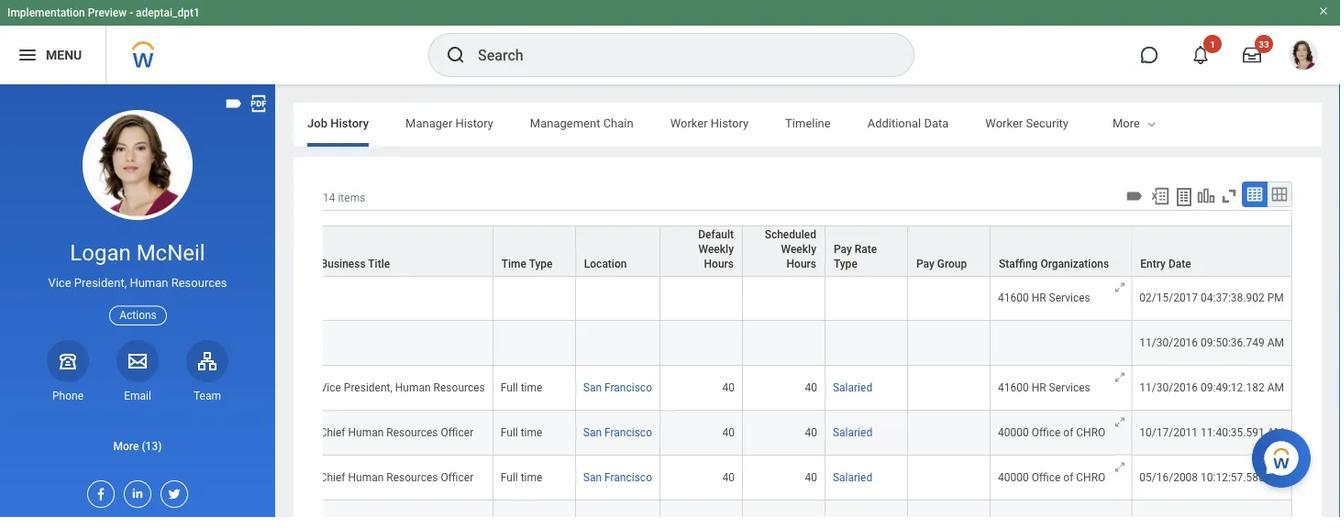 Task type: vqa. For each thing, say whether or not it's contained in the screenshot.
bottom Vice
yes



Task type: locate. For each thing, give the bounding box(es) containing it.
grow image
[[1113, 371, 1127, 384]]

hours down default
[[704, 258, 734, 271]]

4 row from the top
[[0, 411, 1292, 456]]

1 worker from the left
[[670, 116, 708, 130]]

0 vertical spatial 41600 hr services cell
[[991, 276, 1132, 321]]

row containing default weekly hours
[[0, 226, 1292, 277]]

40000 office of chro for 10/17/2011 11:40:35.591 am
[[998, 427, 1105, 439]]

2 vertical spatial grow image
[[1113, 461, 1127, 474]]

more left the (13)
[[113, 440, 139, 453]]

2 office from the top
[[1032, 472, 1061, 484]]

2 vertical spatial salaried
[[833, 472, 872, 484]]

table image
[[1246, 185, 1264, 204]]

0 vertical spatial pay
[[834, 243, 852, 256]]

implementation
[[7, 6, 85, 19]]

weekly inside scheduled weekly hours
[[781, 243, 816, 256]]

pay left rate
[[834, 243, 852, 256]]

more right security
[[1113, 116, 1140, 130]]

job history inside popup button
[[12, 212, 69, 225]]

type right time
[[529, 258, 553, 271]]

san francisco link for 11/30/2016 09:49:12.182 am
[[583, 382, 652, 394]]

president, inside the navigation pane region
[[74, 276, 127, 290]]

0 vertical spatial san francisco link
[[583, 382, 652, 394]]

type inside pay rate type
[[834, 258, 857, 271]]

1 vertical spatial salaried link
[[833, 427, 872, 439]]

services left grow icon
[[1049, 382, 1090, 394]]

41600 hr services left grow icon
[[998, 382, 1090, 394]]

full time for 10/17/2011 11:40:35.591 am
[[501, 427, 542, 439]]

40000 office of chro cell for 10/17/2011 11:40:35.591 am
[[991, 411, 1132, 456]]

hours inside default weekly hours
[[704, 258, 734, 271]]

0 vertical spatial hr
[[1032, 292, 1046, 305]]

1 vertical spatial officer
[[441, 472, 473, 484]]

officer for 10/17/2011
[[441, 427, 473, 439]]

0 vertical spatial 41600 hr services
[[998, 292, 1090, 305]]

full for 05/16/2008 10:12:57.586 am
[[501, 472, 518, 484]]

1 san francisco from the top
[[583, 382, 652, 394]]

chro
[[1076, 427, 1105, 439], [1076, 472, 1105, 484]]

1 vertical spatial 40000 office of chro
[[998, 472, 1105, 484]]

officer for 05/16/2008
[[441, 472, 473, 484]]

navigation pane region
[[0, 84, 275, 517]]

2 vertical spatial salaried link
[[833, 472, 872, 484]]

1 11/30/2016 from the top
[[1139, 337, 1198, 350]]

Search Workday  search field
[[478, 35, 876, 75]]

full time
[[501, 382, 542, 394], [501, 427, 542, 439], [501, 472, 542, 484]]

team logan mcneil element
[[186, 389, 228, 403]]

1 vertical spatial salaried
[[833, 427, 872, 439]]

services down organizations
[[1049, 292, 1090, 305]]

grow image left the '02/15/2017' on the right bottom
[[1113, 281, 1127, 294]]

0 horizontal spatial president,
[[74, 276, 127, 290]]

worker down the search workday search field at the top of page
[[670, 116, 708, 130]]

1 vertical spatial 40000
[[998, 472, 1029, 484]]

services for 02/15/2017 04:37:38.902 pm
[[1049, 292, 1090, 305]]

2 chro from the top
[[1076, 472, 1105, 484]]

row containing vice president, human resources
[[0, 366, 1292, 411]]

1 vertical spatial full time
[[501, 427, 542, 439]]

1 horizontal spatial more
[[1113, 116, 1140, 130]]

president,
[[74, 276, 127, 290], [344, 382, 392, 394]]

40000 for 05/16/2008 10:12:57.586 am
[[998, 472, 1029, 484]]

weekly inside default weekly hours
[[698, 243, 734, 256]]

type down rate
[[834, 258, 857, 271]]

implementation preview -   adeptai_dpt1
[[7, 6, 200, 19]]

1 officer from the top
[[441, 427, 473, 439]]

1 vertical spatial tag image
[[1124, 186, 1145, 206]]

1 chief human resources officer from the top
[[320, 427, 473, 439]]

0 vertical spatial san francisco
[[583, 382, 652, 394]]

1 vertical spatial francisco
[[604, 427, 652, 439]]

1 vertical spatial chief human resources officer
[[320, 472, 473, 484]]

profile logan mcneil image
[[1289, 40, 1318, 73]]

1 of from the top
[[1063, 427, 1073, 439]]

2 salaried from the top
[[833, 427, 872, 439]]

1 horizontal spatial type
[[834, 258, 857, 271]]

location
[[584, 258, 627, 271]]

1 40000 from the top
[[998, 427, 1029, 439]]

time for 10/17/2011
[[521, 427, 542, 439]]

san for 11/30/2016 09:49:12.182 am
[[583, 382, 602, 394]]

pay
[[834, 243, 852, 256], [916, 258, 934, 271]]

weekly
[[698, 243, 734, 256], [781, 243, 816, 256]]

0 horizontal spatial weekly
[[698, 243, 734, 256]]

security
[[1026, 116, 1068, 130]]

2 vertical spatial full
[[501, 472, 518, 484]]

0 horizontal spatial job history
[[12, 212, 69, 225]]

1 vertical spatial more
[[113, 440, 139, 453]]

1 francisco from the top
[[604, 382, 652, 394]]

0 vertical spatial salaried
[[833, 382, 872, 394]]

41600
[[998, 292, 1029, 305], [998, 382, 1029, 394]]

2 san from the top
[[583, 427, 602, 439]]

entry date
[[1140, 258, 1191, 271]]

0 horizontal spatial vice president, human resources
[[48, 276, 227, 290]]

2 type from the left
[[834, 258, 857, 271]]

time
[[521, 382, 542, 394], [521, 427, 542, 439], [521, 472, 542, 484]]

1 full from the top
[[501, 382, 518, 394]]

pm
[[1267, 292, 1284, 305]]

2 chief from the top
[[320, 472, 345, 484]]

salaried
[[833, 382, 872, 394], [833, 427, 872, 439], [833, 472, 872, 484]]

5 row from the top
[[0, 456, 1292, 501]]

0 vertical spatial chro
[[1076, 427, 1105, 439]]

11/30/2016 up 10/17/2011
[[1139, 382, 1198, 394]]

notifications element
[[1298, 37, 1312, 51]]

expand table image
[[1270, 185, 1289, 204]]

email
[[124, 390, 151, 403]]

40
[[722, 382, 735, 394], [805, 382, 817, 394], [722, 427, 735, 439], [805, 427, 817, 439], [722, 472, 735, 484], [805, 472, 817, 484]]

2 vertical spatial francisco
[[604, 472, 652, 484]]

san francisco for 10/17/2011 11:40:35.591 am
[[583, 427, 652, 439]]

date
[[1168, 258, 1191, 271]]

0 horizontal spatial vice
[[48, 276, 71, 290]]

vice inside 'row'
[[320, 382, 341, 394]]

11/30/2016 down the '02/15/2017' on the right bottom
[[1139, 337, 1198, 350]]

3 san from the top
[[583, 472, 602, 484]]

0 vertical spatial full
[[501, 382, 518, 394]]

of
[[1063, 427, 1073, 439], [1063, 472, 1073, 484]]

1 vertical spatial chief
[[320, 472, 345, 484]]

1 horizontal spatial pay
[[916, 258, 934, 271]]

1 41600 hr services cell from the top
[[991, 276, 1132, 321]]

2 worker from the left
[[985, 116, 1023, 130]]

1 horizontal spatial job
[[307, 116, 327, 130]]

resources inside the navigation pane region
[[171, 276, 227, 290]]

0 horizontal spatial type
[[529, 258, 553, 271]]

2 40000 office of chro from the top
[[998, 472, 1105, 484]]

1 vertical spatial services
[[1049, 382, 1090, 394]]

1 horizontal spatial job history
[[307, 116, 369, 130]]

09:49:12.182
[[1201, 382, 1265, 394]]

2 grow image from the top
[[1113, 416, 1127, 429]]

tag image for export to excel 'image'
[[1124, 186, 1145, 206]]

salaried for 10/17/2011 11:40:35.591 am
[[833, 427, 872, 439]]

1 40000 office of chro from the top
[[998, 427, 1105, 439]]

11/30/2016
[[1139, 337, 1198, 350], [1139, 382, 1198, 394]]

1 hours from the left
[[704, 258, 734, 271]]

0 horizontal spatial pay
[[834, 243, 852, 256]]

3 salaried from the top
[[833, 472, 872, 484]]

10/17/2011
[[1139, 427, 1198, 439]]

1 40000 office of chro cell from the top
[[991, 411, 1132, 456]]

2 am from the top
[[1267, 382, 1284, 394]]

3 time from the top
[[521, 472, 542, 484]]

11/30/2016 inside row
[[1139, 337, 1198, 350]]

1 vertical spatial job
[[12, 212, 31, 225]]

am for 11/30/2016 09:49:12.182 am
[[1267, 382, 1284, 394]]

2 hours from the left
[[787, 258, 816, 271]]

work
[[1272, 116, 1299, 130]]

41600 hr services down the staffing organizations
[[998, 292, 1090, 305]]

1 full time from the top
[[501, 382, 542, 394]]

grow image down grow icon
[[1113, 416, 1127, 429]]

cell
[[312, 276, 493, 321], [493, 276, 576, 321], [576, 276, 660, 321], [660, 276, 743, 321], [743, 276, 825, 321], [825, 276, 908, 321], [908, 276, 991, 321], [312, 321, 493, 366], [493, 321, 576, 366], [576, 321, 660, 366], [660, 321, 743, 366], [743, 321, 825, 366], [825, 321, 908, 366], [908, 321, 991, 366], [991, 321, 1132, 366], [908, 366, 991, 411], [908, 411, 991, 456], [908, 456, 991, 501], [312, 501, 493, 517], [493, 501, 576, 517], [576, 501, 660, 517], [660, 501, 743, 517], [743, 501, 825, 517], [825, 501, 908, 517], [908, 501, 991, 517], [991, 501, 1132, 517], [1132, 501, 1292, 517]]

2 officer from the top
[[441, 472, 473, 484]]

san francisco link for 10/17/2011 11:40:35.591 am
[[583, 427, 652, 439]]

0 vertical spatial more
[[1113, 116, 1140, 130]]

job history
[[307, 116, 369, 130], [12, 212, 69, 225]]

more (13)
[[113, 440, 162, 453]]

2 41600 hr services from the top
[[998, 382, 1090, 394]]

1 services from the top
[[1049, 292, 1090, 305]]

search image
[[445, 44, 467, 66]]

services for 11/30/2016 09:49:12.182 am
[[1049, 382, 1090, 394]]

0 vertical spatial san
[[583, 382, 602, 394]]

more (13) button
[[0, 427, 275, 464]]

title
[[368, 258, 390, 271]]

0 vertical spatial 11/30/2016
[[1139, 337, 1198, 350]]

2 time from the top
[[521, 427, 542, 439]]

11/30/2016 09:50:36.749 am row
[[0, 321, 1292, 366]]

41600 hr services
[[998, 292, 1090, 305], [998, 382, 1090, 394]]

1 row from the top
[[0, 226, 1292, 277]]

2 vertical spatial san francisco link
[[583, 472, 652, 484]]

0 vertical spatial salaried link
[[833, 382, 872, 394]]

tag image for the view printable version (pdf) image in the left top of the page
[[224, 94, 244, 114]]

1 vertical spatial 41600 hr services cell
[[991, 366, 1132, 411]]

2 weekly from the left
[[781, 243, 816, 256]]

hours
[[704, 258, 734, 271], [787, 258, 816, 271]]

0 vertical spatial grow image
[[1113, 281, 1127, 294]]

2 41600 from the top
[[998, 382, 1029, 394]]

grow image
[[1113, 281, 1127, 294], [1113, 416, 1127, 429], [1113, 461, 1127, 474]]

1 vertical spatial time
[[521, 427, 542, 439]]

2 vertical spatial time
[[521, 472, 542, 484]]

0 vertical spatial president,
[[74, 276, 127, 290]]

1 weekly from the left
[[698, 243, 734, 256]]

rate
[[855, 243, 877, 256]]

am
[[1267, 337, 1284, 350], [1267, 382, 1284, 394], [1267, 427, 1284, 439], [1267, 472, 1284, 484]]

2 of from the top
[[1063, 472, 1073, 484]]

2 vertical spatial san
[[583, 472, 602, 484]]

33 button
[[1232, 35, 1273, 75]]

0 vertical spatial office
[[1032, 427, 1061, 439]]

toolbar
[[1122, 182, 1292, 210]]

management chain
[[530, 116, 633, 130]]

grow image left 05/16/2008
[[1113, 461, 1127, 474]]

1 salaried link from the top
[[833, 382, 872, 394]]

business title button
[[312, 227, 492, 276]]

group
[[937, 258, 967, 271]]

chro left 05/16/2008
[[1076, 472, 1105, 484]]

tag image left the view printable version (pdf) image in the left top of the page
[[224, 94, 244, 114]]

1 vertical spatial office
[[1032, 472, 1061, 484]]

2 row from the top
[[0, 276, 1292, 321]]

am for 11/30/2016 09:50:36.749 am
[[1267, 337, 1284, 350]]

of for 05/16/2008 10:12:57.586 am
[[1063, 472, 1073, 484]]

1 vertical spatial grow image
[[1113, 416, 1127, 429]]

chro left 10/17/2011
[[1076, 427, 1105, 439]]

row
[[0, 226, 1292, 277], [0, 276, 1292, 321], [0, 366, 1292, 411], [0, 411, 1292, 456], [0, 456, 1292, 501], [0, 501, 1292, 517]]

grow image for 02/15/2017
[[1113, 281, 1127, 294]]

1 vertical spatial 11/30/2016
[[1139, 382, 1198, 394]]

2 san francisco from the top
[[583, 427, 652, 439]]

vice
[[48, 276, 71, 290], [320, 382, 341, 394]]

am right 11:40:35.591
[[1267, 427, 1284, 439]]

1 horizontal spatial worker
[[985, 116, 1023, 130]]

3 grow image from the top
[[1113, 461, 1127, 474]]

0 vertical spatial of
[[1063, 427, 1073, 439]]

hours down scheduled
[[787, 258, 816, 271]]

1 time from the top
[[521, 382, 542, 394]]

tab list containing job history
[[0, 103, 1340, 147]]

2 vertical spatial full time
[[501, 472, 542, 484]]

41600 hr services cell
[[991, 276, 1132, 321], [991, 366, 1132, 411]]

2 full time from the top
[[501, 427, 542, 439]]

10:12:57.586
[[1201, 472, 1265, 484]]

2 11/30/2016 from the top
[[1139, 382, 1198, 394]]

san francisco link
[[583, 382, 652, 394], [583, 427, 652, 439], [583, 472, 652, 484]]

0 vertical spatial chief
[[320, 427, 345, 439]]

chief human resources officer
[[320, 427, 473, 439], [320, 472, 473, 484]]

additional
[[867, 116, 921, 130]]

data
[[924, 116, 949, 130]]

1 horizontal spatial tag image
[[1124, 186, 1145, 206]]

am right 10:12:57.586
[[1267, 472, 1284, 484]]

worker security
[[985, 116, 1068, 130]]

0 vertical spatial full time
[[501, 382, 542, 394]]

3 am from the top
[[1267, 427, 1284, 439]]

staffing organizations button
[[991, 227, 1131, 276]]

view team image
[[196, 350, 218, 372]]

history
[[330, 116, 369, 130], [455, 116, 493, 130], [711, 116, 749, 130], [1154, 116, 1191, 130], [33, 212, 69, 225]]

1 horizontal spatial vice
[[320, 382, 341, 394]]

2 40000 office of chro cell from the top
[[991, 456, 1132, 501]]

1 vertical spatial san
[[583, 427, 602, 439]]

0 horizontal spatial more
[[113, 440, 139, 453]]

(13)
[[142, 440, 162, 453]]

weekly down default
[[698, 243, 734, 256]]

services
[[1049, 292, 1090, 305], [1049, 382, 1090, 394]]

0 vertical spatial 41600
[[998, 292, 1029, 305]]

weekly down scheduled
[[781, 243, 816, 256]]

0 vertical spatial tag image
[[224, 94, 244, 114]]

1 vertical spatial of
[[1063, 472, 1073, 484]]

1 type from the left
[[529, 258, 553, 271]]

1 chro from the top
[[1076, 427, 1105, 439]]

2 vertical spatial san francisco
[[583, 472, 652, 484]]

2 francisco from the top
[[604, 427, 652, 439]]

0 horizontal spatial worker
[[670, 116, 708, 130]]

1 chief from the top
[[320, 427, 345, 439]]

0 horizontal spatial tag image
[[224, 94, 244, 114]]

tab list
[[0, 103, 1340, 147]]

0 horizontal spatial hours
[[704, 258, 734, 271]]

worker left security
[[985, 116, 1023, 130]]

am right "09:49:12.182"
[[1267, 382, 1284, 394]]

1 vertical spatial 41600 hr services
[[998, 382, 1090, 394]]

1 am from the top
[[1267, 337, 1284, 350]]

1 vertical spatial san francisco link
[[583, 427, 652, 439]]

33
[[1259, 39, 1269, 50]]

04:37:38.902
[[1201, 292, 1265, 305]]

pay left group
[[916, 258, 934, 271]]

3 san francisco from the top
[[583, 472, 652, 484]]

1 san francisco link from the top
[[583, 382, 652, 394]]

am right 09:50:36.749
[[1267, 337, 1284, 350]]

1 vertical spatial vice
[[320, 382, 341, 394]]

job
[[307, 116, 327, 130], [12, 212, 31, 225]]

3 salaried link from the top
[[833, 472, 872, 484]]

0 vertical spatial chief human resources officer
[[320, 427, 473, 439]]

tag image
[[224, 94, 244, 114], [1124, 186, 1145, 206]]

1 hr from the top
[[1032, 292, 1046, 305]]

2 41600 hr services cell from the top
[[991, 366, 1132, 411]]

1 41600 hr services from the top
[[998, 292, 1090, 305]]

1 vertical spatial full
[[501, 427, 518, 439]]

1 vertical spatial 41600
[[998, 382, 1029, 394]]

office for 10/17/2011
[[1032, 427, 1061, 439]]

0 vertical spatial officer
[[441, 427, 473, 439]]

tag image left export to excel 'image'
[[1124, 186, 1145, 206]]

pay for pay rate type
[[834, 243, 852, 256]]

hours inside scheduled weekly hours
[[787, 258, 816, 271]]

chief
[[320, 427, 345, 439], [320, 472, 345, 484]]

type
[[529, 258, 553, 271], [834, 258, 857, 271]]

chief human resources officer for 05/16/2008 10:12:57.586 am
[[320, 472, 473, 484]]

0 vertical spatial 40000 office of chro
[[998, 427, 1105, 439]]

1 office from the top
[[1032, 427, 1061, 439]]

pay rate type
[[834, 243, 877, 271]]

more
[[1113, 116, 1140, 130], [113, 440, 139, 453]]

1 vertical spatial pay
[[916, 258, 934, 271]]

grow image for 10/17/2011
[[1113, 416, 1127, 429]]

2 san francisco link from the top
[[583, 427, 652, 439]]

san
[[583, 382, 602, 394], [583, 427, 602, 439], [583, 472, 602, 484]]

arrange
[[1302, 116, 1340, 130]]

more inside dropdown button
[[113, 440, 139, 453]]

hr left grow icon
[[1032, 382, 1046, 394]]

0 horizontal spatial job
[[12, 212, 31, 225]]

1 vertical spatial job history
[[12, 212, 69, 225]]

view printable version (pdf) image
[[249, 94, 269, 114]]

vice inside the navigation pane region
[[48, 276, 71, 290]]

3 francisco from the top
[[604, 472, 652, 484]]

san francisco
[[583, 382, 652, 394], [583, 427, 652, 439], [583, 472, 652, 484]]

2 salaried link from the top
[[833, 427, 872, 439]]

3 row from the top
[[0, 366, 1292, 411]]

chief human resources officer for 10/17/2011 11:40:35.591 am
[[320, 427, 473, 439]]

hr down the staffing organizations
[[1032, 292, 1046, 305]]

0 vertical spatial 40000
[[998, 427, 1029, 439]]

history inside popup button
[[33, 212, 69, 225]]

0 vertical spatial vice
[[48, 276, 71, 290]]

notifications large image
[[1191, 46, 1210, 64]]

1 grow image from the top
[[1113, 281, 1127, 294]]

san for 10/17/2011 11:40:35.591 am
[[583, 427, 602, 439]]

entry
[[1140, 258, 1166, 271]]

1 vertical spatial san francisco
[[583, 427, 652, 439]]

3 full from the top
[[501, 472, 518, 484]]

office for 05/16/2008
[[1032, 472, 1061, 484]]

office
[[1032, 427, 1061, 439], [1032, 472, 1061, 484]]

job inside popup button
[[12, 212, 31, 225]]

worker history
[[670, 116, 749, 130]]

3 san francisco link from the top
[[583, 472, 652, 484]]

2 services from the top
[[1049, 382, 1090, 394]]

2 hr from the top
[[1032, 382, 1046, 394]]

1 vertical spatial hr
[[1032, 382, 1046, 394]]

am inside 11/30/2016 09:50:36.749 am row
[[1267, 337, 1284, 350]]

1 41600 from the top
[[998, 292, 1029, 305]]

phone logan mcneil element
[[47, 389, 89, 403]]

human
[[130, 276, 168, 290], [395, 382, 431, 394], [348, 427, 384, 439], [348, 472, 384, 484]]

4 am from the top
[[1267, 472, 1284, 484]]

san for 05/16/2008 10:12:57.586 am
[[583, 472, 602, 484]]

team
[[194, 390, 221, 403]]

1 san from the top
[[583, 382, 602, 394]]

0 vertical spatial vice president, human resources
[[48, 276, 227, 290]]

francisco
[[604, 382, 652, 394], [604, 427, 652, 439], [604, 472, 652, 484]]

40000 office of chro cell
[[991, 411, 1132, 456], [991, 456, 1132, 501]]

0 vertical spatial services
[[1049, 292, 1090, 305]]

salaried link for 05/16/2008 10:12:57.586 am
[[833, 472, 872, 484]]

2 40000 from the top
[[998, 472, 1029, 484]]

3 full time from the top
[[501, 472, 542, 484]]

salaried link
[[833, 382, 872, 394], [833, 427, 872, 439], [833, 472, 872, 484]]

1 horizontal spatial weekly
[[781, 243, 816, 256]]

2 full from the top
[[501, 427, 518, 439]]

1 horizontal spatial president,
[[344, 382, 392, 394]]

entry date button
[[1132, 227, 1291, 276]]

0 vertical spatial francisco
[[604, 382, 652, 394]]

1 salaried from the top
[[833, 382, 872, 394]]

2 chief human resources officer from the top
[[320, 472, 473, 484]]

worker for worker security
[[985, 116, 1023, 130]]

am for 10/17/2011 11:40:35.591 am
[[1267, 427, 1284, 439]]

1 horizontal spatial hours
[[787, 258, 816, 271]]

0 vertical spatial time
[[521, 382, 542, 394]]

1 horizontal spatial vice president, human resources
[[320, 382, 485, 394]]

export to excel image
[[1150, 186, 1170, 206]]

pay inside pay rate type
[[834, 243, 852, 256]]

1 vertical spatial chro
[[1076, 472, 1105, 484]]



Task type: describe. For each thing, give the bounding box(es) containing it.
chro for 10/17/2011 11:40:35.591 am
[[1076, 427, 1105, 439]]

salaried link for 10/17/2011 11:40:35.591 am
[[833, 427, 872, 439]]

menu banner
[[0, 0, 1340, 84]]

10/17/2011 11:40:35.591 am
[[1139, 427, 1284, 439]]

pay group
[[916, 258, 967, 271]]

preview
[[88, 6, 127, 19]]

vice president, human resources inside the navigation pane region
[[48, 276, 227, 290]]

02/15/2017 04:37:38.902 pm
[[1139, 292, 1284, 305]]

mail image
[[127, 350, 149, 372]]

san francisco for 11/30/2016 09:49:12.182 am
[[583, 382, 652, 394]]

type inside time type popup button
[[529, 258, 553, 271]]

time type button
[[493, 227, 575, 276]]

14 items
[[323, 192, 365, 205]]

40000 for 10/17/2011 11:40:35.591 am
[[998, 427, 1029, 439]]

francisco for 05/16/2008 10:12:57.586 am
[[604, 472, 652, 484]]

phone image
[[55, 350, 81, 372]]

worker for worker history
[[670, 116, 708, 130]]

41600 for 11/30/2016 09:49:12.182 am
[[998, 382, 1029, 394]]

41600 hr services for 11/30/2016 09:49:12.182 am
[[998, 382, 1090, 394]]

time type
[[501, 258, 553, 271]]

full time for 05/16/2008 10:12:57.586 am
[[501, 472, 542, 484]]

human inside the navigation pane region
[[130, 276, 168, 290]]

more for more
[[1113, 116, 1140, 130]]

manager
[[405, 116, 452, 130]]

1
[[1210, 39, 1215, 50]]

grow image for 05/16/2008
[[1113, 461, 1127, 474]]

location button
[[576, 227, 659, 276]]

actions button
[[109, 306, 167, 325]]

manager history
[[405, 116, 493, 130]]

logan
[[70, 240, 131, 266]]

default weekly hours button
[[660, 227, 742, 276]]

business
[[321, 258, 366, 271]]

fullscreen image
[[1219, 186, 1239, 206]]

chief for 05/16/2008 10:12:57.586 am
[[320, 472, 345, 484]]

email logan mcneil element
[[116, 389, 159, 403]]

management
[[530, 116, 600, 130]]

additional data
[[867, 116, 949, 130]]

contract history
[[1105, 116, 1191, 130]]

41600 for 02/15/2017 04:37:38.902 pm
[[998, 292, 1029, 305]]

inbox large image
[[1243, 46, 1261, 64]]

time for 11/30/2016
[[521, 382, 542, 394]]

weekly for scheduled
[[781, 243, 816, 256]]

11/30/2016 for 11/30/2016 09:49:12.182 am
[[1139, 382, 1198, 394]]

business title
[[321, 258, 390, 271]]

expand/collapse chart image
[[1196, 186, 1216, 206]]

salaried for 05/16/2008 10:12:57.586 am
[[833, 472, 872, 484]]

scheduled weekly hours button
[[743, 227, 825, 276]]

pay group button
[[908, 227, 990, 276]]

of for 10/17/2011 11:40:35.591 am
[[1063, 427, 1073, 439]]

05/16/2008
[[1139, 472, 1198, 484]]

-
[[129, 6, 133, 19]]

chro for 05/16/2008 10:12:57.586 am
[[1076, 472, 1105, 484]]

11:40:35.591
[[1201, 427, 1265, 439]]

row containing 41600 hr services
[[0, 276, 1292, 321]]

san francisco link for 05/16/2008 10:12:57.586 am
[[583, 472, 652, 484]]

twitter image
[[161, 482, 182, 502]]

11/30/2016 09:49:12.182 am
[[1139, 382, 1284, 394]]

timeline
[[785, 116, 831, 130]]

hr for 02/15/2017
[[1032, 292, 1046, 305]]

phone button
[[47, 340, 89, 403]]

hr for 11/30/2016
[[1032, 382, 1046, 394]]

salaried for 11/30/2016 09:49:12.182 am
[[833, 382, 872, 394]]

full for 11/30/2016 09:49:12.182 am
[[501, 382, 518, 394]]

menu button
[[0, 26, 106, 84]]

chief for 10/17/2011 11:40:35.591 am
[[320, 427, 345, 439]]

flexible
[[1228, 116, 1269, 130]]

default weekly hours
[[698, 228, 734, 271]]

02/15/2017
[[1139, 292, 1198, 305]]

full for 10/17/2011 11:40:35.591 am
[[501, 427, 518, 439]]

09:50:36.749
[[1201, 337, 1265, 350]]

justify image
[[17, 44, 39, 66]]

close environment banner image
[[1318, 6, 1329, 17]]

more for more (13)
[[113, 440, 139, 453]]

adeptai_dpt1
[[136, 6, 200, 19]]

pay rate type button
[[825, 227, 907, 276]]

weekly for default
[[698, 243, 734, 256]]

am for 05/16/2008 10:12:57.586 am
[[1267, 472, 1284, 484]]

0 vertical spatial job
[[307, 116, 327, 130]]

scheduled weekly hours
[[765, 228, 816, 271]]

1 vertical spatial president,
[[344, 382, 392, 394]]

contract
[[1105, 116, 1151, 130]]

14
[[323, 192, 335, 205]]

organizations
[[1040, 258, 1109, 271]]

11/30/2016 for 11/30/2016 09:50:36.749 am
[[1139, 337, 1198, 350]]

actions
[[119, 309, 157, 322]]

team link
[[186, 340, 228, 403]]

default
[[698, 228, 734, 241]]

time
[[501, 258, 526, 271]]

salaried link for 11/30/2016 09:49:12.182 am
[[833, 382, 872, 394]]

menu
[[46, 47, 82, 62]]

flexible work arrange
[[1228, 116, 1340, 130]]

logan mcneil
[[70, 240, 205, 266]]

1 button
[[1180, 35, 1222, 75]]

41600 hr services cell for 02/15/2017 04:37:38.902 pm
[[991, 276, 1132, 321]]

6 row from the top
[[0, 501, 1292, 517]]

full time for 11/30/2016 09:49:12.182 am
[[501, 382, 542, 394]]

chain
[[603, 116, 633, 130]]

05/16/2008 10:12:57.586 am
[[1139, 472, 1284, 484]]

san francisco for 05/16/2008 10:12:57.586 am
[[583, 472, 652, 484]]

hours for scheduled weekly hours
[[787, 258, 816, 271]]

time for 05/16/2008
[[521, 472, 542, 484]]

phone
[[52, 390, 83, 403]]

11/30/2016 09:50:36.749 am
[[1139, 337, 1284, 350]]

scheduled
[[765, 228, 816, 241]]

staffing
[[999, 258, 1038, 271]]

41600 hr services cell for 11/30/2016 09:49:12.182 am
[[991, 366, 1132, 411]]

email button
[[116, 340, 159, 403]]

mcneil
[[136, 240, 205, 266]]

job history button
[[0, 211, 1291, 226]]

francisco for 10/17/2011 11:40:35.591 am
[[604, 427, 652, 439]]

41600 hr services for 02/15/2017 04:37:38.902 pm
[[998, 292, 1090, 305]]

40000 office of chro for 05/16/2008 10:12:57.586 am
[[998, 472, 1105, 484]]

hours for default weekly hours
[[704, 258, 734, 271]]

40000 office of chro cell for 05/16/2008 10:12:57.586 am
[[991, 456, 1132, 501]]

staffing organizations
[[999, 258, 1109, 271]]

francisco for 11/30/2016 09:49:12.182 am
[[604, 382, 652, 394]]

0 vertical spatial job history
[[307, 116, 369, 130]]

more (13) button
[[0, 435, 275, 457]]

facebook image
[[88, 482, 108, 502]]

items
[[338, 192, 365, 205]]

linkedin image
[[125, 482, 145, 501]]

1 vertical spatial vice president, human resources
[[320, 382, 485, 394]]

pay for pay group
[[916, 258, 934, 271]]

export to worksheets image
[[1173, 186, 1195, 208]]



